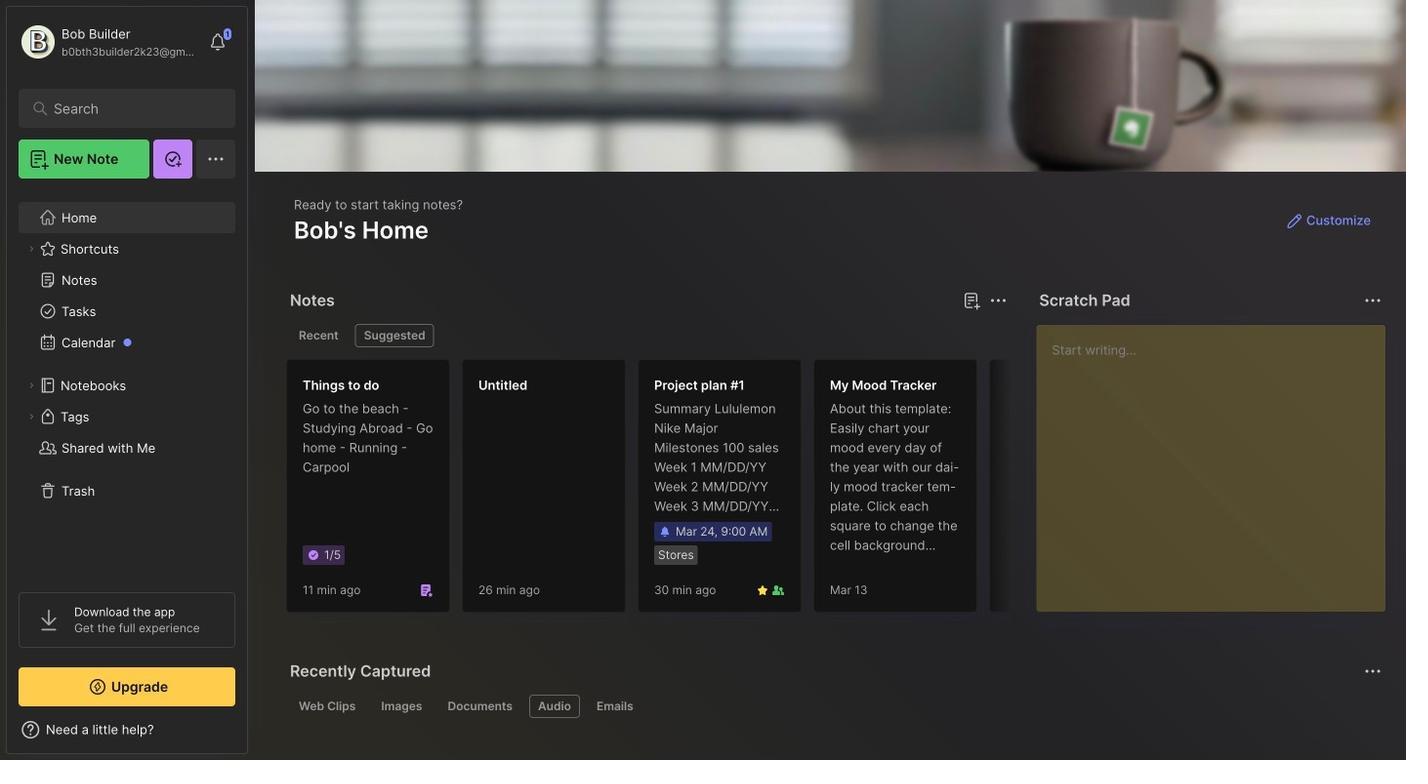 Task type: vqa. For each thing, say whether or not it's contained in the screenshot.
Expand Notebooks "icon"
yes



Task type: locate. For each thing, give the bounding box(es) containing it.
tree
[[7, 190, 247, 575]]

expand tags image
[[25, 411, 37, 423]]

Start writing… text field
[[1052, 325, 1385, 597]]

more actions image
[[987, 289, 1010, 313]]

0 horizontal spatial more actions field
[[985, 287, 1012, 315]]

click to collapse image
[[247, 725, 261, 748]]

tree inside main element
[[7, 190, 247, 575]]

tab list
[[290, 324, 1004, 348], [290, 695, 1379, 719]]

Search text field
[[54, 100, 210, 118]]

tab
[[290, 324, 347, 348], [355, 324, 434, 348], [290, 695, 365, 719], [372, 695, 431, 719], [439, 695, 522, 719], [529, 695, 580, 719], [588, 695, 642, 719]]

1 horizontal spatial more actions field
[[1360, 287, 1387, 315]]

1 more actions field from the left
[[985, 287, 1012, 315]]

WHAT'S NEW field
[[7, 715, 247, 746]]

row group
[[286, 359, 1165, 625]]

1 vertical spatial tab list
[[290, 695, 1379, 719]]

None search field
[[54, 97, 210, 120]]

0 vertical spatial tab list
[[290, 324, 1004, 348]]

More actions field
[[985, 287, 1012, 315], [1360, 287, 1387, 315]]



Task type: describe. For each thing, give the bounding box(es) containing it.
more actions image
[[1362, 289, 1385, 313]]

main element
[[0, 0, 254, 761]]

Account field
[[19, 22, 199, 62]]

none search field inside main element
[[54, 97, 210, 120]]

2 tab list from the top
[[290, 695, 1379, 719]]

1 tab list from the top
[[290, 324, 1004, 348]]

2 more actions field from the left
[[1360, 287, 1387, 315]]

expand notebooks image
[[25, 380, 37, 392]]



